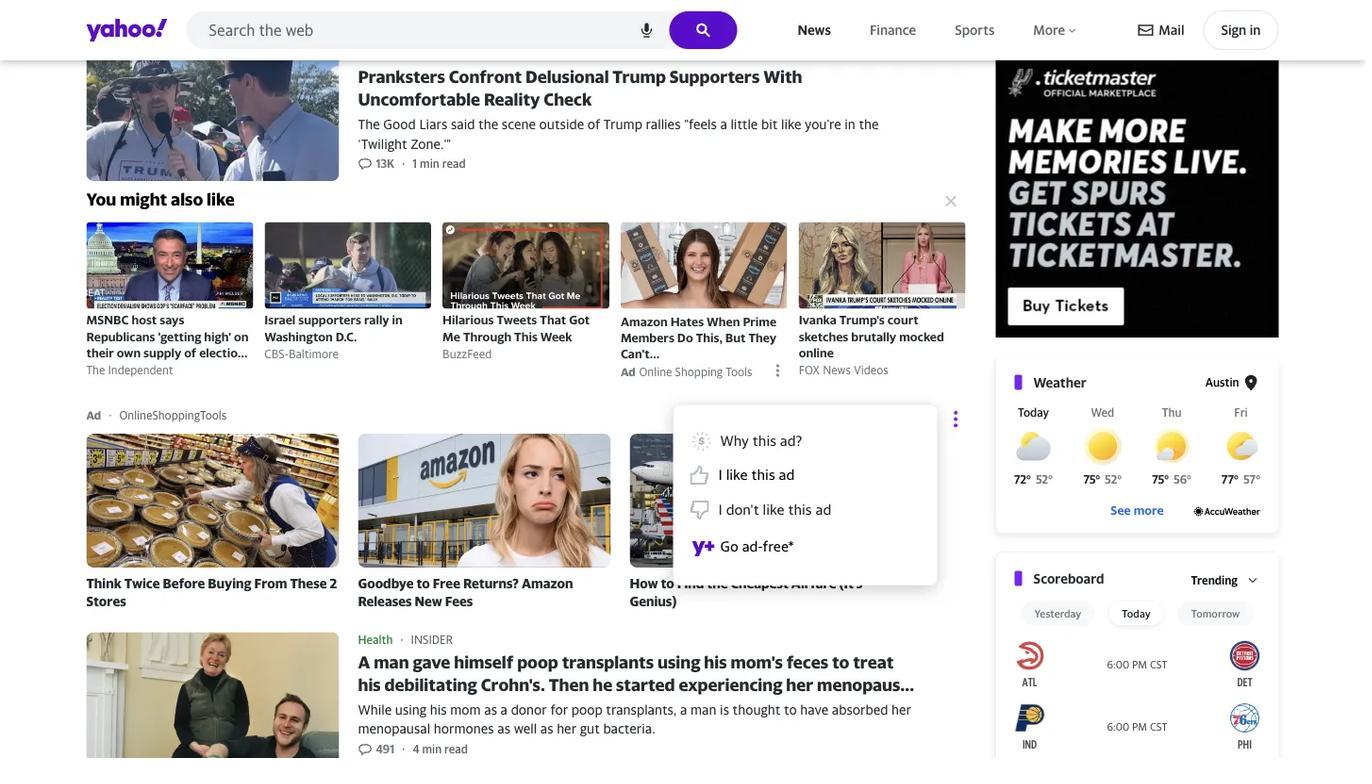 Task type: describe. For each thing, give the bounding box(es) containing it.
new
[[415, 594, 442, 609]]

i don't like this ad
[[719, 501, 832, 518]]

that
[[540, 313, 566, 328]]

hormones
[[434, 721, 494, 737]]

go ad-free* link
[[675, 532, 934, 567]]

i for i like this ad
[[719, 466, 723, 483]]

i don't like this ad button
[[690, 493, 921, 527]]

min for man
[[422, 743, 442, 756]]

in inside the good liars said the scene outside of trump rallies "feels a little bit like you're in the 'twilight zone.'"
[[845, 117, 856, 132]]

started
[[616, 675, 675, 695]]

have
[[801, 703, 829, 718]]

using inside while using his mom as a donor for poop transplants, a man is thought to have absorbed her menopausal hormones as well as her gut bacteria.
[[395, 703, 427, 718]]

amazon hates when prime members do this, but they can't... link
[[621, 222, 788, 363]]

treat
[[853, 652, 894, 673]]

advertisement region
[[996, 0, 1279, 338]]

her inside a man gave himself poop transplants using his mom's feces to treat his debilitating crohn's. then he started experiencing her menopause symptoms.
[[786, 675, 814, 695]]

lies
[[86, 362, 105, 377]]

0 vertical spatial today
[[1018, 406, 1049, 419]]

trump's
[[840, 313, 885, 328]]

mom
[[450, 703, 481, 718]]

how
[[630, 576, 658, 592]]

bacteria.
[[603, 721, 656, 737]]

i like this ad button
[[683, 457, 913, 493]]

before
[[163, 576, 205, 592]]

see more
[[1111, 503, 1164, 518]]

mom's
[[731, 652, 783, 673]]

goodbye to free returns? amazon releases new fees
[[358, 576, 573, 609]]

liars
[[419, 117, 448, 132]]

of inside the msnbc host says republicans 'getting high' on their own supply of election lies
[[184, 346, 196, 360]]

host
[[132, 313, 157, 328]]

man inside a man gave himself poop transplants using his mom's feces to treat his debilitating crohn's. then he started experiencing her menopause symptoms.
[[374, 652, 409, 673]]

yesterday button
[[1022, 602, 1095, 626]]

their
[[86, 346, 114, 360]]

news for news
[[798, 22, 831, 37]]

75 ° 56 °
[[1153, 473, 1192, 486]]

to inside while using his mom as a donor for poop transplants, a man is thought to have absorbed her menopausal hormones as well as her gut bacteria.
[[784, 703, 797, 718]]

poop inside a man gave himself poop transplants using his mom's feces to treat his debilitating crohn's. then he started experiencing her menopause symptoms.
[[517, 652, 559, 673]]

to inside goodbye to free returns? amazon releases new fees
[[417, 576, 430, 592]]

56
[[1174, 473, 1187, 486]]

this inside button
[[752, 466, 775, 483]]

mail link
[[1138, 13, 1185, 47]]

· for health · insider
[[401, 633, 403, 647]]

himself
[[454, 652, 514, 673]]

491 · 4 min read
[[376, 743, 468, 756]]

6:00 pm cst for ind
[[1107, 721, 1168, 733]]

poop inside while using his mom as a donor for poop transplants, a man is thought to have absorbed her menopausal hormones as well as her gut bacteria.
[[572, 703, 603, 718]]

a man gave himself poop transplants using his mom's feces to treat his debilitating crohn's. then he started experiencing her menopause symptoms.
[[358, 652, 910, 718]]

0 horizontal spatial her
[[557, 721, 577, 737]]

accuweather image
[[1194, 507, 1260, 517]]

0 horizontal spatial the
[[479, 117, 498, 132]]

ad online shopping tools
[[621, 366, 753, 379]]

independent
[[108, 364, 173, 377]]

2 horizontal spatial in
[[1250, 22, 1261, 38]]

how to find the cheapest airfare (it's genius) link
[[630, 434, 902, 610]]

atl
[[1022, 676, 1038, 689]]

shopping
[[675, 366, 723, 379]]

think twice before buying from these 2 stores
[[86, 576, 337, 609]]

yesterday
[[1035, 608, 1082, 620]]

tomorrow
[[1192, 608, 1240, 620]]

israel
[[265, 313, 296, 328]]

reality
[[484, 89, 540, 109]]

1 vertical spatial ad link
[[86, 408, 109, 422]]

ivanka
[[799, 313, 837, 328]]

onlineshoppingtools
[[119, 408, 227, 422]]

sign in
[[1222, 22, 1261, 38]]

sign
[[1222, 22, 1247, 38]]

while using his mom as a donor for poop transplants, a man is thought to have absorbed her menopausal hormones as well as her gut bacteria.
[[358, 703, 912, 737]]

"feels
[[684, 117, 717, 132]]

rallies
[[646, 117, 681, 132]]

5 ° from the left
[[1164, 473, 1169, 486]]

goodbye to free returns? amazon releases new fees link
[[358, 434, 630, 610]]

0 horizontal spatial his
[[358, 675, 381, 695]]

man inside while using his mom as a donor for poop transplants, a man is thought to have absorbed her menopausal hormones as well as her gut bacteria.
[[691, 703, 717, 718]]

do
[[677, 331, 693, 345]]

view ad options image
[[944, 409, 969, 428]]

like inside button
[[763, 501, 785, 518]]

2
[[330, 576, 337, 592]]

he
[[593, 675, 613, 695]]

7 ° from the left
[[1234, 473, 1239, 486]]

6 ° from the left
[[1187, 473, 1192, 486]]

i for i don't like this ad
[[719, 501, 723, 518]]

then
[[549, 675, 589, 695]]

you're
[[805, 117, 842, 132]]

1 horizontal spatial a
[[680, 703, 687, 718]]

stories
[[101, 17, 150, 34]]

sports
[[955, 22, 995, 37]]

this,
[[696, 331, 723, 345]]

supporters
[[670, 66, 760, 87]]

they
[[749, 331, 777, 345]]

how to find the cheapest airfare (it's genius)
[[630, 576, 863, 609]]

cst for phi
[[1150, 721, 1168, 733]]

2 horizontal spatial as
[[541, 721, 554, 737]]

gut
[[580, 721, 600, 737]]

thought
[[733, 703, 781, 718]]

13k comments element
[[376, 157, 395, 172]]

491 comments element
[[376, 743, 395, 757]]

this inside button
[[788, 501, 812, 518]]

washington
[[265, 329, 333, 344]]

fees
[[445, 594, 473, 609]]

little
[[731, 117, 758, 132]]

got
[[569, 313, 590, 328]]

israel supporters rally in washington d.c. cbs-baltimore
[[265, 313, 403, 361]]

why this ad? link
[[675, 424, 918, 457]]

the inside how to find the cheapest airfare (it's genius)
[[707, 576, 728, 592]]

a inside the good liars said the scene outside of trump rallies "feels a little bit like you're in the 'twilight zone.'"
[[720, 117, 727, 132]]

transplants
[[562, 652, 654, 673]]

finance link
[[866, 17, 920, 42]]

from
[[254, 576, 287, 592]]

52 for 72 ° 52 °
[[1036, 473, 1048, 486]]

pranksters confront delusional trump supporters with uncomfortable reality check link
[[86, 47, 966, 181]]

why
[[721, 432, 749, 449]]

a
[[358, 652, 370, 673]]

videos
[[854, 364, 889, 377]]

find
[[677, 576, 704, 592]]

for inside while using his mom as a donor for poop transplants, a man is thought to have absorbed her menopausal hormones as well as her gut bacteria.
[[551, 703, 568, 718]]

4
[[413, 743, 420, 756]]

delusional
[[526, 66, 609, 87]]

symptoms.
[[358, 697, 447, 718]]

good
[[383, 117, 416, 132]]

75 for 75 ° 56 °
[[1153, 473, 1164, 486]]

news · huffpost
[[358, 48, 450, 61]]

court
[[888, 313, 919, 328]]

amazon inside amazon hates when prime members do this, but they can't...
[[621, 314, 668, 329]]

thu
[[1162, 406, 1182, 419]]

'getting
[[158, 329, 201, 344]]

2 horizontal spatial his
[[704, 652, 727, 673]]

well
[[514, 721, 537, 737]]

6:00 pm cst for atl
[[1107, 659, 1168, 671]]

491
[[376, 743, 395, 756]]

search image
[[696, 23, 711, 38]]

said
[[451, 117, 475, 132]]



Task type: locate. For each thing, give the bounding box(es) containing it.
pm for det
[[1133, 659, 1148, 671]]

sketches
[[799, 329, 849, 344]]

stores
[[86, 594, 126, 609]]

1 vertical spatial the
[[86, 364, 105, 377]]

1 75 from the left
[[1084, 473, 1096, 486]]

using inside a man gave himself poop transplants using his mom's feces to treat his debilitating crohn's. then he started experiencing her menopause symptoms.
[[658, 652, 701, 673]]

2 vertical spatial in
[[392, 313, 403, 328]]

2 horizontal spatial a
[[720, 117, 727, 132]]

returns?
[[463, 576, 519, 592]]

· for news · huffpost
[[394, 48, 397, 61]]

of down "'getting"
[[184, 346, 196, 360]]

man left 'is'
[[691, 703, 717, 718]]

6:00 for ind
[[1107, 721, 1130, 733]]

his down debilitating
[[430, 703, 447, 718]]

1 horizontal spatial for
[[551, 703, 568, 718]]

0 vertical spatial pm
[[1133, 659, 1148, 671]]

ad inside the ad · onlineshoppingtools
[[86, 408, 101, 422]]

1 horizontal spatial in
[[845, 117, 856, 132]]

high'
[[204, 329, 231, 344]]

0 vertical spatial the
[[358, 117, 380, 132]]

1 horizontal spatial 52
[[1105, 473, 1117, 486]]

· left 4
[[402, 743, 405, 756]]

read down zone.'"
[[442, 157, 466, 171]]

75 right 72 ° 52 °
[[1084, 473, 1096, 486]]

view your locations image
[[1243, 375, 1260, 392]]

ad for ·
[[86, 408, 101, 422]]

1 6:00 from the top
[[1107, 659, 1130, 671]]

in right rally
[[392, 313, 403, 328]]

pranksters
[[358, 66, 445, 87]]

ad · onlineshoppingtools
[[86, 408, 227, 422]]

in inside israel supporters rally in washington d.c. cbs-baltimore
[[392, 313, 403, 328]]

today down weather
[[1018, 406, 1049, 419]]

the for the good liars said the scene outside of trump rallies "feels a little bit like you're in the 'twilight zone.'"
[[358, 117, 380, 132]]

mocked
[[899, 329, 944, 344]]

check
[[544, 89, 592, 109]]

0 vertical spatial trump
[[613, 66, 666, 87]]

ind
[[1023, 738, 1037, 752]]

menopause
[[817, 675, 910, 695]]

rally
[[364, 313, 389, 328]]

1 horizontal spatial poop
[[572, 703, 603, 718]]

1 52 from the left
[[1036, 473, 1048, 486]]

0 vertical spatial ad
[[779, 466, 795, 483]]

ad down ad?
[[779, 466, 795, 483]]

0 vertical spatial amazon
[[621, 314, 668, 329]]

1 vertical spatial of
[[184, 346, 196, 360]]

6:00 pm cst
[[1107, 659, 1168, 671], [1107, 721, 1168, 733]]

ad inside button
[[779, 466, 795, 483]]

toolbar
[[1138, 10, 1279, 50]]

1 cst from the top
[[1150, 659, 1168, 671]]

as left 'well'
[[498, 721, 511, 737]]

0 vertical spatial for
[[154, 17, 175, 34]]

baltimore
[[289, 348, 339, 361]]

1 vertical spatial amazon
[[522, 576, 573, 592]]

ad?
[[780, 432, 803, 449]]

1 vertical spatial in
[[845, 117, 856, 132]]

1 vertical spatial using
[[395, 703, 427, 718]]

0 horizontal spatial in
[[392, 313, 403, 328]]

releases
[[358, 594, 412, 609]]

52 right 72
[[1036, 473, 1048, 486]]

today right the yesterday
[[1122, 608, 1151, 620]]

0 horizontal spatial amazon
[[522, 576, 573, 592]]

a left little
[[720, 117, 727, 132]]

· up pranksters
[[394, 48, 397, 61]]

1 vertical spatial pm
[[1133, 721, 1148, 733]]

for down then
[[551, 703, 568, 718]]

amazon right returns? at the bottom left
[[522, 576, 573, 592]]

2 horizontal spatial the
[[859, 117, 879, 132]]

0 vertical spatial min
[[420, 157, 440, 171]]

1 vertical spatial her
[[892, 703, 912, 718]]

this down i like this ad button
[[788, 501, 812, 518]]

on
[[234, 329, 249, 344]]

news up pranksters
[[358, 48, 386, 61]]

1 vertical spatial trump
[[604, 117, 643, 132]]

to inside a man gave himself poop transplants using his mom's feces to treat his debilitating crohn's. then he started experiencing her menopause symptoms.
[[832, 652, 850, 673]]

the up 'twilight
[[358, 117, 380, 132]]

week
[[541, 329, 572, 344]]

1 horizontal spatial man
[[691, 703, 717, 718]]

genius)
[[630, 594, 677, 609]]

0 horizontal spatial a
[[501, 703, 508, 718]]

2 ° from the left
[[1048, 473, 1053, 486]]

while
[[358, 703, 392, 718]]

0 horizontal spatial ad link
[[86, 408, 109, 422]]

0 horizontal spatial ad
[[779, 466, 795, 483]]

his up experiencing
[[704, 652, 727, 673]]

in right you're
[[845, 117, 856, 132]]

is
[[720, 703, 729, 718]]

to inside how to find the cheapest airfare (it's genius)
[[661, 576, 675, 592]]

trump left rallies
[[604, 117, 643, 132]]

i left don't
[[719, 501, 723, 518]]

0 vertical spatial using
[[658, 652, 701, 673]]

1 vertical spatial this
[[752, 466, 775, 483]]

absorbed
[[832, 703, 888, 718]]

2 vertical spatial news
[[823, 364, 851, 377]]

free*
[[763, 539, 794, 556]]

2 i from the top
[[719, 501, 723, 518]]

0 horizontal spatial man
[[374, 652, 409, 673]]

· right health
[[401, 633, 403, 647]]

trump inside pranksters confront delusional trump supporters with uncomfortable reality check
[[613, 66, 666, 87]]

0 vertical spatial ad link
[[621, 366, 636, 379]]

republicans
[[86, 329, 155, 344]]

77
[[1222, 473, 1234, 486]]

ad down lies
[[86, 408, 101, 422]]

man down health · insider on the left of the page
[[374, 652, 409, 673]]

to up new at the bottom of page
[[417, 576, 430, 592]]

of inside the good liars said the scene outside of trump rallies "feels a little bit like you're in the 'twilight zone.'"
[[588, 117, 600, 132]]

cst for det
[[1150, 659, 1168, 671]]

for left you
[[154, 17, 175, 34]]

0 vertical spatial cst
[[1150, 659, 1168, 671]]

the for the independent
[[86, 364, 105, 377]]

1 horizontal spatial the
[[707, 576, 728, 592]]

toolbar containing mail
[[1138, 10, 1279, 50]]

crohn's.
[[481, 675, 545, 695]]

news for news · huffpost
[[358, 48, 386, 61]]

like inside button
[[726, 466, 748, 483]]

1 horizontal spatial of
[[588, 117, 600, 132]]

as right 'well'
[[541, 721, 554, 737]]

1 pm from the top
[[1133, 659, 1148, 671]]

0 horizontal spatial as
[[484, 703, 497, 718]]

his inside while using his mom as a donor for poop transplants, a man is thought to have absorbed her menopausal hormones as well as her gut bacteria.
[[430, 703, 447, 718]]

read down hormones
[[445, 743, 468, 756]]

Search query text field
[[186, 11, 738, 49]]

0 vertical spatial read
[[442, 157, 466, 171]]

like inside the good liars said the scene outside of trump rallies "feels a little bit like you're in the 'twilight zone.'"
[[781, 117, 802, 132]]

tab list containing yesterday
[[1015, 602, 1260, 626]]

today inside button
[[1122, 608, 1151, 620]]

msnbc host says republicans 'getting high' on their own supply of election lies
[[86, 313, 249, 377]]

2 vertical spatial her
[[557, 721, 577, 737]]

1 horizontal spatial the
[[358, 117, 380, 132]]

more
[[1134, 503, 1164, 518]]

in right sign
[[1250, 22, 1261, 38]]

0 horizontal spatial ad
[[86, 408, 101, 422]]

0 vertical spatial 6:00 pm cst
[[1107, 659, 1168, 671]]

see
[[1111, 503, 1131, 518]]

you might also like
[[86, 189, 235, 209]]

today
[[1018, 406, 1049, 419], [1122, 608, 1151, 620]]

3 ° from the left
[[1096, 473, 1101, 486]]

0 vertical spatial this
[[753, 432, 777, 449]]

the right find
[[707, 576, 728, 592]]

the good liars said the scene outside of trump rallies "feels a little bit like you're in the 'twilight zone.'"
[[358, 117, 879, 151]]

this left ad?
[[753, 432, 777, 449]]

a left donor
[[501, 703, 508, 718]]

1 vertical spatial cst
[[1150, 721, 1168, 733]]

0 vertical spatial his
[[704, 652, 727, 673]]

like right bit
[[781, 117, 802, 132]]

a left 'is'
[[680, 703, 687, 718]]

ivanka trump's court sketches brutally mocked online fox news videos
[[799, 313, 944, 377]]

75 left 56
[[1153, 473, 1164, 486]]

75 for 75 ° 52 °
[[1084, 473, 1096, 486]]

toggle to show ad feedback options image
[[769, 358, 788, 383]]

brutally
[[852, 329, 897, 344]]

amazon up members
[[621, 314, 668, 329]]

ad for online
[[621, 366, 636, 379]]

0 horizontal spatial 52
[[1036, 473, 1048, 486]]

0 vertical spatial ad
[[621, 366, 636, 379]]

1 vertical spatial 6:00
[[1107, 721, 1130, 733]]

to
[[417, 576, 430, 592], [661, 576, 675, 592], [832, 652, 850, 673], [784, 703, 797, 718]]

to up genius)
[[661, 576, 675, 592]]

2 6:00 from the top
[[1107, 721, 1130, 733]]

0 vertical spatial in
[[1250, 22, 1261, 38]]

i down why
[[719, 466, 723, 483]]

1 vertical spatial ad
[[816, 501, 832, 518]]

read for confront
[[442, 157, 466, 171]]

like right also
[[207, 189, 235, 209]]

1 vertical spatial 6:00 pm cst
[[1107, 721, 1168, 733]]

think
[[86, 576, 122, 592]]

min
[[420, 157, 440, 171], [422, 743, 442, 756]]

news link
[[794, 17, 835, 42]]

1 vertical spatial for
[[551, 703, 568, 718]]

1 i from the top
[[719, 466, 723, 483]]

zone.'"
[[411, 136, 451, 151]]

using up started
[[658, 652, 701, 673]]

1 vertical spatial man
[[691, 703, 717, 718]]

of right outside
[[588, 117, 600, 132]]

don't
[[726, 501, 759, 518]]

through
[[463, 329, 512, 344]]

using up menopausal
[[395, 703, 427, 718]]

twice
[[124, 576, 160, 592]]

0 horizontal spatial of
[[184, 346, 196, 360]]

(it's
[[839, 576, 863, 592]]

tab list
[[1015, 602, 1260, 626]]

the inside the good liars said the scene outside of trump rallies "feels a little bit like you're in the 'twilight zone.'"
[[358, 117, 380, 132]]

1 vertical spatial i
[[719, 501, 723, 518]]

health
[[358, 633, 393, 647]]

goodbye
[[358, 576, 414, 592]]

0 vertical spatial poop
[[517, 652, 559, 673]]

ad inside button
[[816, 501, 832, 518]]

1 vertical spatial min
[[422, 743, 442, 756]]

0 vertical spatial her
[[786, 675, 814, 695]]

to up menopause
[[832, 652, 850, 673]]

close image
[[941, 191, 960, 210]]

in
[[1250, 22, 1261, 38], [845, 117, 856, 132], [392, 313, 403, 328]]

· for ad · onlineshoppingtools
[[109, 408, 112, 422]]

tomorrow button
[[1178, 602, 1254, 626]]

transplants,
[[606, 703, 677, 718]]

i inside button
[[719, 466, 723, 483]]

13k · 1 min read
[[376, 157, 466, 171]]

52 for 75 ° 52 °
[[1105, 473, 1117, 486]]

fri
[[1235, 406, 1248, 419]]

1 horizontal spatial his
[[430, 703, 447, 718]]

like down why
[[726, 466, 748, 483]]

· for 13k · 1 min read
[[402, 157, 405, 171]]

8 ° from the left
[[1256, 473, 1261, 486]]

i
[[719, 466, 723, 483], [719, 501, 723, 518]]

1 horizontal spatial as
[[498, 721, 511, 737]]

2 75 from the left
[[1153, 473, 1164, 486]]

None search field
[[186, 11, 738, 55]]

· down 'the independent'
[[109, 408, 112, 422]]

· left "1"
[[402, 157, 405, 171]]

1 vertical spatial today
[[1122, 608, 1151, 620]]

1 vertical spatial poop
[[572, 703, 603, 718]]

feces
[[787, 652, 829, 673]]

her left gut
[[557, 721, 577, 737]]

2 vertical spatial this
[[788, 501, 812, 518]]

ad down can't...
[[621, 366, 636, 379]]

his down the 'a' on the bottom of page
[[358, 675, 381, 695]]

pranksters confront delusional trump supporters with uncomfortable reality check
[[358, 66, 803, 109]]

the
[[358, 117, 380, 132], [86, 364, 105, 377]]

6:00
[[1107, 659, 1130, 671], [1107, 721, 1130, 733]]

2 vertical spatial his
[[430, 703, 447, 718]]

donor
[[511, 703, 547, 718]]

0 horizontal spatial 75
[[1084, 473, 1096, 486]]

pm for phi
[[1133, 721, 1148, 733]]

1 horizontal spatial ad
[[816, 501, 832, 518]]

min right 4
[[422, 743, 442, 756]]

· for 491 · 4 min read
[[402, 743, 405, 756]]

52 up see
[[1105, 473, 1117, 486]]

0 vertical spatial i
[[719, 466, 723, 483]]

2 horizontal spatial her
[[892, 703, 912, 718]]

0 horizontal spatial the
[[86, 364, 105, 377]]

1 vertical spatial news
[[358, 48, 386, 61]]

read for man
[[445, 743, 468, 756]]

1 horizontal spatial her
[[786, 675, 814, 695]]

her right the absorbed
[[892, 703, 912, 718]]

the right said
[[479, 117, 498, 132]]

election
[[199, 346, 245, 360]]

amazon inside goodbye to free returns? amazon releases new fees
[[522, 576, 573, 592]]

0 vertical spatial man
[[374, 652, 409, 673]]

1 vertical spatial ad
[[86, 408, 101, 422]]

2 6:00 pm cst from the top
[[1107, 721, 1168, 733]]

0 vertical spatial 6:00
[[1107, 659, 1130, 671]]

6:00 for atl
[[1107, 659, 1130, 671]]

trump up rallies
[[613, 66, 666, 87]]

this down why this ad?
[[752, 466, 775, 483]]

her down feces on the bottom of page
[[786, 675, 814, 695]]

ad link down can't...
[[621, 366, 636, 379]]

0 horizontal spatial for
[[154, 17, 175, 34]]

2 pm from the top
[[1133, 721, 1148, 733]]

with
[[764, 66, 803, 87]]

to left have
[[784, 703, 797, 718]]

finance
[[870, 22, 917, 37]]

go ad-free*
[[721, 539, 794, 556]]

0 vertical spatial news
[[798, 22, 831, 37]]

min for confront
[[420, 157, 440, 171]]

debilitating
[[385, 675, 477, 695]]

i like this ad
[[719, 466, 795, 483]]

ad-
[[742, 539, 763, 556]]

gave
[[413, 652, 450, 673]]

as right mom
[[484, 703, 497, 718]]

2 52 from the left
[[1105, 473, 1117, 486]]

huffpost
[[404, 48, 450, 61]]

1 horizontal spatial today
[[1122, 608, 1151, 620]]

1 ° from the left
[[1027, 473, 1032, 486]]

0 horizontal spatial using
[[395, 703, 427, 718]]

the down their
[[86, 364, 105, 377]]

austin
[[1206, 376, 1240, 389]]

ad link down lies
[[86, 408, 109, 422]]

1 vertical spatial read
[[445, 743, 468, 756]]

poop up gut
[[572, 703, 603, 718]]

1 vertical spatial his
[[358, 675, 381, 695]]

hilarious
[[443, 313, 494, 328]]

news up with
[[798, 22, 831, 37]]

1 horizontal spatial amazon
[[621, 314, 668, 329]]

his
[[704, 652, 727, 673], [358, 675, 381, 695], [430, 703, 447, 718]]

0 vertical spatial of
[[588, 117, 600, 132]]

77 ° 57 °
[[1222, 473, 1261, 486]]

news inside ivanka trump's court sketches brutally mocked online fox news videos
[[823, 364, 851, 377]]

0 horizontal spatial today
[[1018, 406, 1049, 419]]

like right don't
[[763, 501, 785, 518]]

ad down i like this ad button
[[816, 501, 832, 518]]

d.c.
[[336, 329, 357, 344]]

news down online
[[823, 364, 851, 377]]

poop up crohn's.
[[517, 652, 559, 673]]

trump inside the good liars said the scene outside of trump rallies "feels a little bit like you're in the 'twilight zone.'"
[[604, 117, 643, 132]]

1 6:00 pm cst from the top
[[1107, 659, 1168, 671]]

scene
[[502, 117, 536, 132]]

1 horizontal spatial using
[[658, 652, 701, 673]]

you
[[86, 189, 116, 209]]

min right "1"
[[420, 157, 440, 171]]

why this ad?
[[721, 432, 803, 449]]

airfare
[[792, 576, 837, 592]]

menopausal
[[358, 721, 430, 737]]

4 ° from the left
[[1117, 473, 1122, 486]]

2 cst from the top
[[1150, 721, 1168, 733]]

the right you're
[[859, 117, 879, 132]]

fox
[[799, 364, 820, 377]]

1 horizontal spatial 75
[[1153, 473, 1164, 486]]

1 horizontal spatial ad
[[621, 366, 636, 379]]

free
[[433, 576, 460, 592]]

1 horizontal spatial ad link
[[621, 366, 636, 379]]

0 horizontal spatial poop
[[517, 652, 559, 673]]

i inside button
[[719, 501, 723, 518]]

onlineshoppingtools link
[[119, 408, 227, 422]]



Task type: vqa. For each thing, say whether or not it's contained in the screenshot.
the bottom out
no



